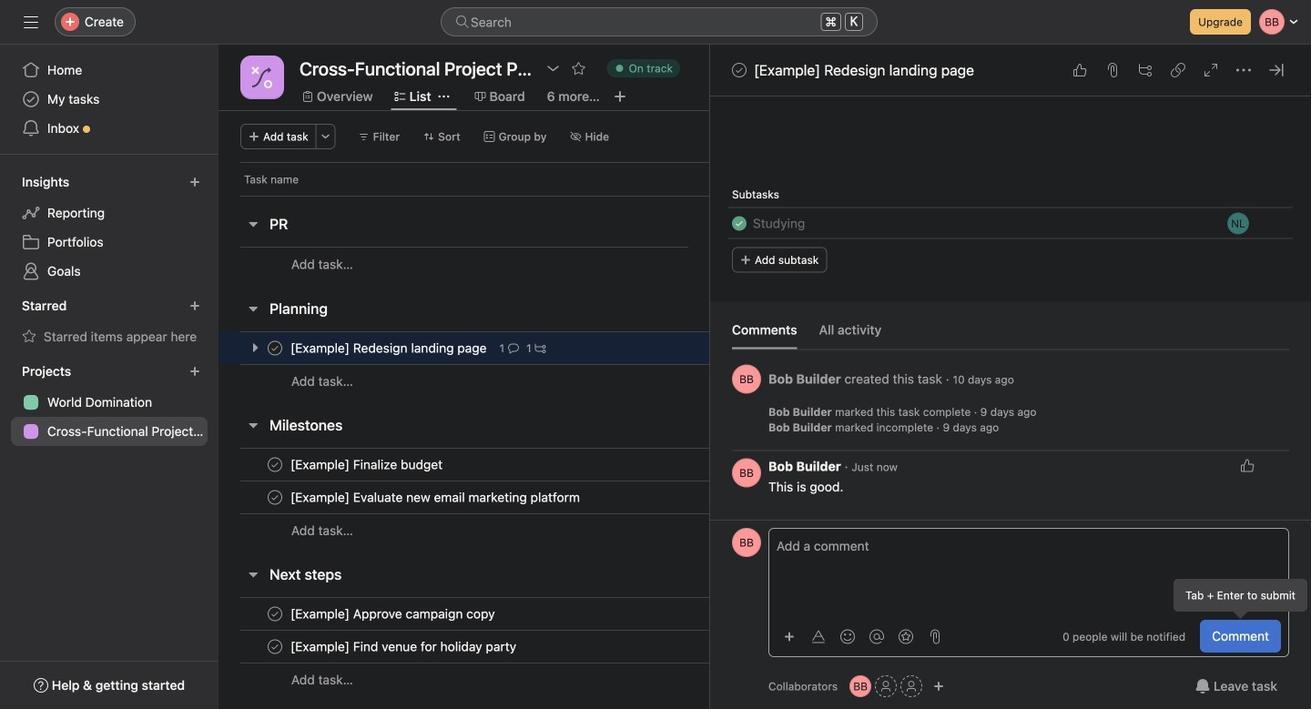 Task type: vqa. For each thing, say whether or not it's contained in the screenshot.
Third-person pronouns (e.g. she/her/hers) text box
no



Task type: locate. For each thing, give the bounding box(es) containing it.
copy task link image
[[1171, 63, 1186, 77]]

2 vertical spatial mark complete checkbox
[[264, 636, 286, 658]]

1 vertical spatial open user profile image
[[732, 459, 761, 488]]

hide sidebar image
[[24, 15, 38, 29]]

Task name text field
[[287, 339, 492, 357], [287, 456, 448, 474], [287, 489, 586, 507], [287, 605, 501, 623], [287, 638, 522, 656]]

2 mark complete checkbox from the top
[[264, 454, 286, 476]]

add or remove collaborators image
[[850, 676, 872, 698]]

0 vertical spatial mark complete checkbox
[[729, 59, 750, 81]]

mark complete checkbox inside [example] finalize budget 'cell'
[[264, 454, 286, 476]]

1 task name text field from the top
[[287, 339, 492, 357]]

task name text field inside [example] approve campaign copy cell
[[287, 605, 501, 623]]

1 vertical spatial collapse task list for this group image
[[246, 301, 260, 316]]

mark complete image
[[264, 337, 286, 359], [264, 454, 286, 476], [264, 487, 286, 509], [264, 636, 286, 658]]

mark complete image inside [example] approve campaign copy cell
[[264, 603, 286, 625]]

collapse task list for this group image
[[246, 217, 260, 231], [246, 301, 260, 316], [246, 567, 260, 582]]

show options image
[[546, 61, 561, 76]]

description document
[[712, 0, 1290, 109]]

task name text field inside [example] evaluate new email marketing platform cell
[[287, 489, 586, 507]]

mark complete image for [example] finalize budget 'cell'
[[264, 454, 286, 476]]

5 task name text field from the top
[[287, 638, 522, 656]]

0 vertical spatial mark complete checkbox
[[264, 337, 286, 359]]

row
[[219, 162, 778, 196], [240, 195, 710, 197], [219, 247, 886, 281], [219, 364, 886, 398], [219, 448, 886, 482], [219, 481, 886, 515], [219, 514, 886, 547], [219, 597, 886, 631], [219, 630, 886, 664], [219, 663, 886, 697]]

2 vertical spatial open user profile image
[[732, 528, 761, 557]]

task name text field inside [example] find venue for holiday party cell
[[287, 638, 522, 656]]

3 mark complete checkbox from the top
[[264, 636, 286, 658]]

2 open user profile image from the top
[[732, 459, 761, 488]]

Mark complete checkbox
[[264, 337, 286, 359], [264, 454, 286, 476], [264, 636, 286, 658]]

starred element
[[0, 290, 219, 355]]

3 mark complete image from the top
[[264, 487, 286, 509]]

2 vertical spatial mark complete checkbox
[[264, 603, 286, 625]]

projects element
[[0, 355, 219, 450]]

4 mark complete image from the top
[[264, 636, 286, 658]]

None text field
[[295, 52, 537, 85]]

mark complete image inside [example] finalize budget 'cell'
[[264, 454, 286, 476]]

header planning tree grid
[[219, 331, 886, 398]]

[example] approve campaign copy cell
[[219, 597, 710, 631]]

task name text field for mark complete image within the [example] approve campaign copy cell
[[287, 605, 501, 623]]

collapse task list for this group image for header planning tree grid
[[246, 301, 260, 316]]

add or remove collaborators image
[[934, 681, 944, 692]]

[example] evaluate new email marketing platform cell
[[219, 481, 710, 515]]

mark complete image inside [example] evaluate new email marketing platform cell
[[264, 487, 286, 509]]

Task Name text field
[[753, 214, 805, 234]]

tab list
[[732, 320, 1290, 350]]

1 vertical spatial mark complete checkbox
[[264, 487, 286, 509]]

emoji image
[[841, 630, 855, 644]]

mark complete image
[[729, 59, 750, 81], [264, 603, 286, 625]]

3 task name text field from the top
[[287, 489, 586, 507]]

add subtask image
[[1138, 63, 1153, 77]]

1 comment image
[[508, 343, 519, 354]]

insights element
[[0, 166, 219, 290]]

add tab image
[[613, 89, 627, 104]]

0 vertical spatial open user profile image
[[732, 365, 761, 394]]

mark complete checkbox inside [example] find venue for holiday party cell
[[264, 636, 286, 658]]

1 mark complete checkbox from the top
[[264, 337, 286, 359]]

line_and_symbols image
[[251, 66, 273, 88]]

task name text field inside [example] finalize budget 'cell'
[[287, 456, 448, 474]]

tooltip
[[1175, 580, 1307, 617]]

2 mark complete image from the top
[[264, 454, 286, 476]]

toolbar
[[777, 623, 948, 650]]

mark complete image inside [example] find venue for holiday party cell
[[264, 636, 286, 658]]

completed image
[[729, 213, 750, 235]]

list item
[[710, 207, 1311, 240]]

open user profile image
[[732, 365, 761, 394], [732, 459, 761, 488], [732, 528, 761, 557]]

2 vertical spatial collapse task list for this group image
[[246, 567, 260, 582]]

main content
[[710, 0, 1311, 520]]

mark complete image for [example] evaluate new email marketing platform cell
[[264, 487, 286, 509]]

mark complete checkbox inside [example] approve campaign copy cell
[[264, 603, 286, 625]]

2 task name text field from the top
[[287, 456, 448, 474]]

global element
[[0, 45, 219, 154]]

3 collapse task list for this group image from the top
[[246, 567, 260, 582]]

1 collapse task list for this group image from the top
[[246, 217, 260, 231]]

mark complete checkbox for [example] evaluate new email marketing platform cell
[[264, 487, 286, 509]]

Completed checkbox
[[729, 213, 750, 235]]

0 likes. click to like this task image
[[1073, 63, 1087, 77]]

at mention image
[[870, 630, 884, 644]]

1 vertical spatial mark complete checkbox
[[264, 454, 286, 476]]

0 vertical spatial mark complete image
[[729, 59, 750, 81]]

mark complete checkbox inside [example] evaluate new email marketing platform cell
[[264, 487, 286, 509]]

task name text field inside [example] redesign landing page cell
[[287, 339, 492, 357]]

1 horizontal spatial mark complete image
[[729, 59, 750, 81]]

new project or portfolio image
[[189, 366, 200, 377]]

4 task name text field from the top
[[287, 605, 501, 623]]

insert an object image
[[784, 632, 795, 642]]

0 vertical spatial collapse task list for this group image
[[246, 217, 260, 231]]

task name text field for mark complete icon within the [example] finalize budget 'cell'
[[287, 456, 448, 474]]

formatting image
[[811, 630, 826, 644]]

None field
[[441, 7, 878, 36]]

collapse task list for this group image for header next steps tree grid
[[246, 567, 260, 582]]

1 mark complete image from the top
[[264, 337, 286, 359]]

new insights image
[[189, 177, 200, 188]]

2 collapse task list for this group image from the top
[[246, 301, 260, 316]]

Mark complete checkbox
[[729, 59, 750, 81], [264, 487, 286, 509], [264, 603, 286, 625]]

1 vertical spatial mark complete image
[[264, 603, 286, 625]]

3 open user profile image from the top
[[732, 528, 761, 557]]

0 horizontal spatial mark complete image
[[264, 603, 286, 625]]



Task type: describe. For each thing, give the bounding box(es) containing it.
mark complete checkbox for task name text box in the [example] find venue for holiday party cell
[[264, 636, 286, 658]]

[example] redesign landing page cell
[[219, 331, 710, 365]]

[example] finalize budget cell
[[219, 448, 710, 482]]

mark complete checkbox inside [example] redesign landing page cell
[[264, 337, 286, 359]]

mark complete checkbox for [example] approve campaign copy cell
[[264, 603, 286, 625]]

more actions for this task image
[[1237, 63, 1251, 77]]

close details image
[[1269, 63, 1284, 77]]

0 likes. click to like this task comment image
[[1240, 459, 1255, 473]]

tab list inside [example] redesign landing page dialog
[[732, 320, 1290, 350]]

mark complete checkbox for task name text box within [example] finalize budget 'cell'
[[264, 454, 286, 476]]

task name text field for mark complete icon within the [example] find venue for holiday party cell
[[287, 638, 522, 656]]

header next steps tree grid
[[219, 597, 886, 697]]

mark complete image for [example] find venue for holiday party cell
[[264, 636, 286, 658]]

toggle assignee popover image
[[1228, 213, 1249, 235]]

add to starred image
[[572, 61, 586, 76]]

[example] redesign landing page dialog
[[710, 0, 1311, 709]]

more actions image
[[320, 131, 331, 142]]

mark complete image inside [example] redesign landing page cell
[[264, 337, 286, 359]]

header milestones tree grid
[[219, 448, 886, 547]]

full screen image
[[1204, 63, 1218, 77]]

add items to starred image
[[189, 301, 200, 311]]

expand subtask list for the task [example] redesign landing page image
[[248, 341, 262, 355]]

task name text field for mark complete icon within the [example] evaluate new email marketing platform cell
[[287, 489, 586, 507]]

toolbar inside [example] redesign landing page dialog
[[777, 623, 948, 650]]

[example] find venue for holiday party cell
[[219, 630, 710, 664]]

1 open user profile image from the top
[[732, 365, 761, 394]]

collapse task list for this group image
[[246, 418, 260, 433]]

tab actions image
[[439, 91, 449, 102]]

1 subtask image
[[535, 343, 546, 354]]

Search tasks, projects, and more text field
[[441, 7, 878, 36]]

attachments: add a file to this task, [example] redesign landing page image
[[1106, 63, 1120, 77]]



